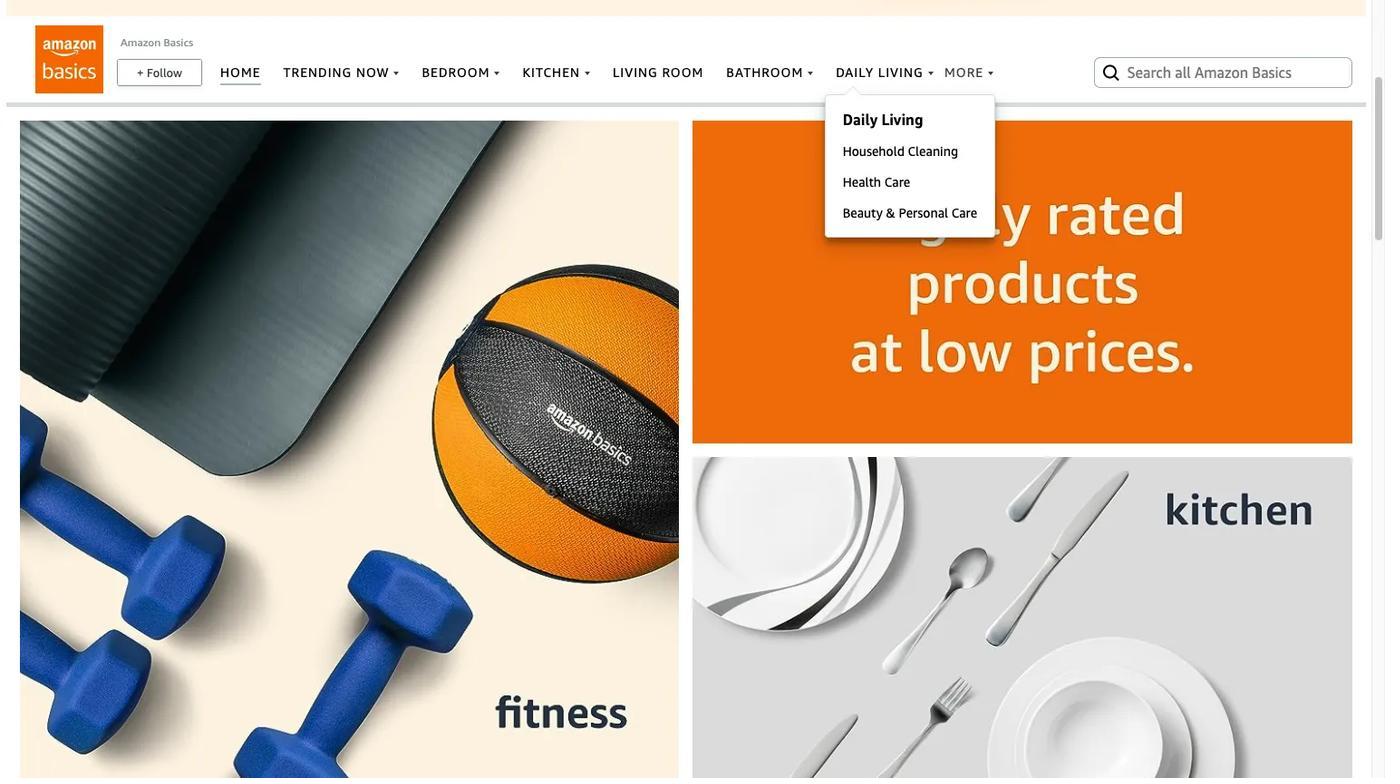 Task type: locate. For each thing, give the bounding box(es) containing it.
+
[[137, 65, 144, 80]]

+ follow
[[137, 65, 182, 80]]

amazon basics
[[121, 35, 193, 49]]

Search all Amazon Basics search field
[[1128, 57, 1323, 88]]

amazon
[[121, 35, 161, 49]]

follow
[[147, 65, 182, 80]]



Task type: describe. For each thing, give the bounding box(es) containing it.
+ follow button
[[118, 60, 201, 85]]

amazon basics link
[[121, 35, 193, 49]]

basics
[[164, 35, 193, 49]]

search image
[[1100, 62, 1122, 83]]

amazon basics logo image
[[35, 25, 103, 93]]



Task type: vqa. For each thing, say whether or not it's contained in the screenshot.
Follow
yes



